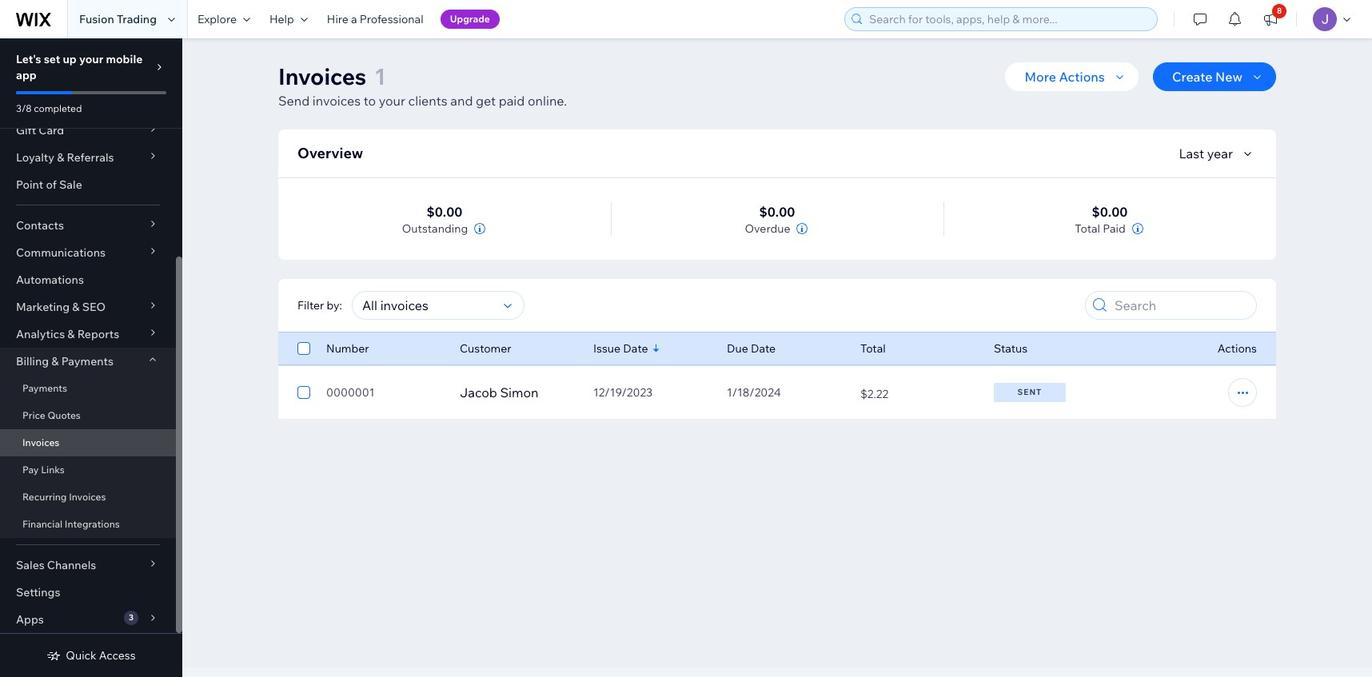 Task type: locate. For each thing, give the bounding box(es) containing it.
$0.00 for overdue
[[759, 204, 795, 220]]

help button
[[260, 0, 317, 38]]

& right loyalty
[[57, 150, 64, 165]]

year
[[1207, 146, 1233, 162]]

sidebar element
[[0, 0, 182, 677]]

point of sale
[[16, 178, 82, 192]]

$0.00 for total paid
[[1092, 204, 1128, 220]]

your right to
[[379, 93, 405, 109]]

marketing
[[16, 300, 70, 314]]

& for marketing
[[72, 300, 80, 314]]

0 horizontal spatial date
[[623, 341, 648, 356]]

invoices up pay links
[[22, 437, 59, 449]]

2 vertical spatial invoices
[[69, 491, 106, 503]]

actions right more
[[1059, 69, 1105, 85]]

2 horizontal spatial invoices
[[278, 62, 366, 90]]

0 horizontal spatial $0.00
[[427, 204, 463, 220]]

a
[[351, 12, 357, 26]]

1 vertical spatial your
[[379, 93, 405, 109]]

status
[[994, 341, 1028, 356]]

issue date
[[593, 341, 648, 356]]

total
[[1075, 222, 1100, 236], [860, 341, 886, 356]]

analytics & reports button
[[0, 321, 176, 348]]

invoices link
[[0, 429, 176, 457]]

hire a professional
[[327, 12, 424, 26]]

& for analytics
[[67, 327, 75, 341]]

Search for tools, apps, help & more... field
[[865, 8, 1152, 30]]

and
[[450, 93, 473, 109]]

reports
[[77, 327, 119, 341]]

0 horizontal spatial invoices
[[22, 437, 59, 449]]

$0.00
[[427, 204, 463, 220], [759, 204, 795, 220], [1092, 204, 1128, 220]]

0 vertical spatial total
[[1075, 222, 1100, 236]]

invoices up invoices
[[278, 62, 366, 90]]

jacob simon
[[460, 385, 539, 401]]

$0.00 up the overdue
[[759, 204, 795, 220]]

paid
[[1103, 222, 1126, 236]]

price quotes link
[[0, 402, 176, 429]]

loyalty & referrals
[[16, 150, 114, 165]]

sent
[[1018, 387, 1042, 397]]

1 $0.00 from the left
[[427, 204, 463, 220]]

number
[[326, 341, 369, 356]]

0 vertical spatial your
[[79, 52, 103, 66]]

sale
[[59, 178, 82, 192]]

None field
[[357, 292, 499, 319]]

payments link
[[0, 375, 176, 402]]

invoices
[[278, 62, 366, 90], [22, 437, 59, 449], [69, 491, 106, 503]]

invoices inside invoices 1 send invoices to your clients and get paid online.
[[278, 62, 366, 90]]

quick access
[[66, 649, 136, 663]]

12/19/2023
[[593, 385, 653, 400]]

date right due
[[751, 341, 776, 356]]

create new button
[[1153, 62, 1276, 91]]

settings
[[16, 585, 60, 600]]

invoices inside recurring invoices link
[[69, 491, 106, 503]]

1 vertical spatial actions
[[1218, 341, 1257, 356]]

actions down search "field"
[[1218, 341, 1257, 356]]

& inside dropdown button
[[51, 354, 59, 369]]

0 horizontal spatial your
[[79, 52, 103, 66]]

filter
[[298, 298, 324, 313]]

price quotes
[[22, 409, 81, 421]]

professional
[[360, 12, 424, 26]]

$0.00 up outstanding
[[427, 204, 463, 220]]

last year
[[1179, 146, 1233, 162]]

0 horizontal spatial total
[[860, 341, 886, 356]]

channels
[[47, 558, 96, 573]]

payments up price quotes
[[22, 382, 67, 394]]

point of sale link
[[0, 171, 176, 198]]

marketing & seo button
[[0, 294, 176, 321]]

None checkbox
[[298, 383, 310, 402]]

clients
[[408, 93, 448, 109]]

Search field
[[1110, 292, 1252, 319]]

online.
[[528, 93, 567, 109]]

1
[[374, 62, 386, 90]]

1 horizontal spatial $0.00
[[759, 204, 795, 220]]

None checkbox
[[298, 339, 310, 358]]

1 vertical spatial total
[[860, 341, 886, 356]]

date
[[623, 341, 648, 356], [751, 341, 776, 356]]

invoices down pay links link
[[69, 491, 106, 503]]

invoices
[[313, 93, 361, 109]]

billing
[[16, 354, 49, 369]]

invoices inside invoices link
[[22, 437, 59, 449]]

total left "paid" on the top right
[[1075, 222, 1100, 236]]

1 horizontal spatial your
[[379, 93, 405, 109]]

1 vertical spatial payments
[[22, 382, 67, 394]]

due
[[727, 341, 748, 356]]

of
[[46, 178, 57, 192]]

your inside invoices 1 send invoices to your clients and get paid online.
[[379, 93, 405, 109]]

your right up
[[79, 52, 103, 66]]

date right 'issue'
[[623, 341, 648, 356]]

total up $2.22
[[860, 341, 886, 356]]

1 horizontal spatial total
[[1075, 222, 1100, 236]]

links
[[41, 464, 65, 476]]

0 horizontal spatial actions
[[1059, 69, 1105, 85]]

payments down analytics & reports popup button
[[61, 354, 114, 369]]

integrations
[[65, 518, 120, 530]]

gift
[[16, 123, 36, 138]]

outstanding
[[402, 222, 468, 236]]

fusion
[[79, 12, 114, 26]]

your
[[79, 52, 103, 66], [379, 93, 405, 109]]

up
[[63, 52, 77, 66]]

2 date from the left
[[751, 341, 776, 356]]

settings link
[[0, 579, 176, 606]]

help
[[269, 12, 294, 26]]

hire a professional link
[[317, 0, 433, 38]]

0 vertical spatial payments
[[61, 354, 114, 369]]

paid
[[499, 93, 525, 109]]

& for loyalty
[[57, 150, 64, 165]]

& right the billing on the left of page
[[51, 354, 59, 369]]

3 $0.00 from the left
[[1092, 204, 1128, 220]]

your inside "let's set up your mobile app"
[[79, 52, 103, 66]]

1 horizontal spatial invoices
[[69, 491, 106, 503]]

by:
[[327, 298, 342, 313]]

automations
[[16, 273, 84, 287]]

1 vertical spatial invoices
[[22, 437, 59, 449]]

seo
[[82, 300, 106, 314]]

more actions button
[[1006, 62, 1139, 91]]

overdue
[[745, 222, 791, 236]]

payments inside dropdown button
[[61, 354, 114, 369]]

pay links
[[22, 464, 65, 476]]

8 button
[[1253, 0, 1288, 38]]

2 $0.00 from the left
[[759, 204, 795, 220]]

3/8 completed
[[16, 102, 82, 114]]

& left reports
[[67, 327, 75, 341]]

$0.00 up "paid" on the top right
[[1092, 204, 1128, 220]]

0 vertical spatial actions
[[1059, 69, 1105, 85]]

& left seo
[[72, 300, 80, 314]]

0 vertical spatial invoices
[[278, 62, 366, 90]]

2 horizontal spatial $0.00
[[1092, 204, 1128, 220]]

loyalty
[[16, 150, 54, 165]]

1 horizontal spatial date
[[751, 341, 776, 356]]

1 date from the left
[[623, 341, 648, 356]]

quotes
[[47, 409, 81, 421]]

$0.00 for outstanding
[[427, 204, 463, 220]]

actions
[[1059, 69, 1105, 85], [1218, 341, 1257, 356]]



Task type: describe. For each thing, give the bounding box(es) containing it.
jacob
[[460, 385, 497, 401]]

upgrade
[[450, 13, 490, 25]]

quick access button
[[47, 649, 136, 663]]

gift card button
[[0, 117, 176, 144]]

communications button
[[0, 239, 176, 266]]

issue
[[593, 341, 621, 356]]

mobile
[[106, 52, 143, 66]]

date for due date
[[751, 341, 776, 356]]

send
[[278, 93, 310, 109]]

fusion trading
[[79, 12, 157, 26]]

last
[[1179, 146, 1205, 162]]

contacts button
[[0, 212, 176, 239]]

hire
[[327, 12, 349, 26]]

pay links link
[[0, 457, 176, 484]]

last year button
[[1179, 144, 1257, 163]]

billing & payments
[[16, 354, 114, 369]]

8
[[1277, 6, 1282, 16]]

analytics
[[16, 327, 65, 341]]

1 horizontal spatial actions
[[1218, 341, 1257, 356]]

trading
[[117, 12, 157, 26]]

point
[[16, 178, 43, 192]]

billing & payments button
[[0, 348, 176, 375]]

overview
[[298, 144, 363, 162]]

new
[[1216, 69, 1243, 85]]

price
[[22, 409, 45, 421]]

total for total
[[860, 341, 886, 356]]

upgrade button
[[440, 10, 500, 29]]

total paid
[[1075, 222, 1126, 236]]

due date
[[727, 341, 776, 356]]

1/18/2024
[[727, 385, 781, 400]]

pay
[[22, 464, 39, 476]]

actions inside button
[[1059, 69, 1105, 85]]

contacts
[[16, 218, 64, 233]]

0000001
[[326, 385, 375, 400]]

create new
[[1172, 69, 1243, 85]]

invoices for invoices 1 send invoices to your clients and get paid online.
[[278, 62, 366, 90]]

access
[[99, 649, 136, 663]]

sales
[[16, 558, 45, 573]]

get
[[476, 93, 496, 109]]

apps
[[16, 613, 44, 627]]

loyalty & referrals button
[[0, 144, 176, 171]]

gift card
[[16, 123, 64, 138]]

card
[[39, 123, 64, 138]]

set
[[44, 52, 60, 66]]

let's
[[16, 52, 41, 66]]

more
[[1025, 69, 1056, 85]]

analytics & reports
[[16, 327, 119, 341]]

financial
[[22, 518, 63, 530]]

explore
[[198, 12, 237, 26]]

filter by:
[[298, 298, 342, 313]]

customer
[[460, 341, 511, 356]]

communications
[[16, 246, 106, 260]]

create
[[1172, 69, 1213, 85]]

recurring invoices link
[[0, 484, 176, 511]]

completed
[[34, 102, 82, 114]]

automations link
[[0, 266, 176, 294]]

financial integrations
[[22, 518, 120, 530]]

app
[[16, 68, 37, 82]]

to
[[364, 93, 376, 109]]

quick
[[66, 649, 97, 663]]

financial integrations link
[[0, 511, 176, 538]]

date for issue date
[[623, 341, 648, 356]]

& for billing
[[51, 354, 59, 369]]

invoices for invoices
[[22, 437, 59, 449]]

more actions
[[1025, 69, 1105, 85]]

total for total paid
[[1075, 222, 1100, 236]]

sales channels
[[16, 558, 96, 573]]

recurring invoices
[[22, 491, 106, 503]]

simon
[[500, 385, 539, 401]]



Task type: vqa. For each thing, say whether or not it's contained in the screenshot.
Quick Access
yes



